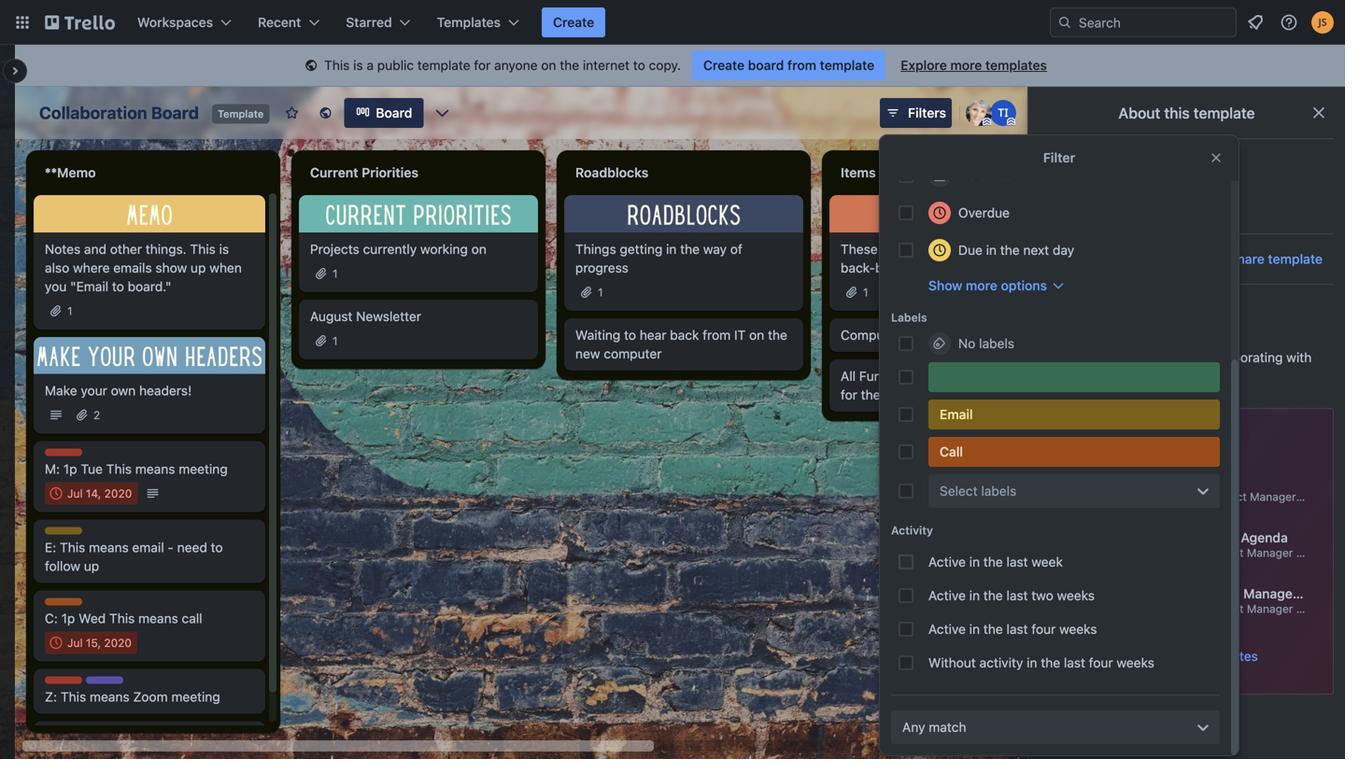 Task type: vqa. For each thing, say whether or not it's contained in the screenshot.
tooltip
no



Task type: locate. For each thing, give the bounding box(es) containing it.
1 vertical spatial color: orange, title: "call" element
[[45, 599, 82, 613]]

1p inside meeting m: 1p tue this means meeting
[[63, 462, 77, 477]]

in for active in the last two weeks
[[970, 588, 981, 604]]

to inside notes and other things. this is also where emails show up when you "email to board."
[[112, 279, 124, 294]]

board for create
[[748, 57, 785, 73]]

back to home image
[[45, 7, 115, 37]]

color: yellow, title: "email" element up follow
[[45, 528, 82, 542]]

government inside government meeting agenda by amy campbell, project manager @ govern
[[1109, 530, 1185, 546]]

from inside waiting to hear back from it on the new computer
[[703, 327, 731, 343]]

is inside this board is useful when collaborating with teams on projects.
[[1116, 350, 1125, 365]]

0 vertical spatial campbell,
[[1151, 547, 1204, 560]]

@ inside government program management by amy campbell, project manager @ govern
[[1297, 603, 1307, 616]]

email up follow
[[45, 529, 74, 542]]

this right sm image
[[324, 57, 350, 73]]

2 vertical spatial @
[[1297, 603, 1307, 616]]

1 vertical spatial by
[[1109, 547, 1121, 560]]

1 vertical spatial active
[[929, 588, 966, 604]]

amy inside government program management by amy campbell, project manager @ govern
[[1124, 603, 1148, 616]]

meeting inside government meeting agenda by amy campbell, project manager @ govern
[[1188, 530, 1238, 546]]

by for government program management
[[1109, 603, 1121, 616]]

board link
[[344, 98, 424, 128]]

call inside call c: 1p wed this means call
[[45, 600, 65, 613]]

the left way
[[681, 241, 700, 257]]

active for active in the last four weeks
[[929, 622, 966, 637]]

government for government program management
[[1109, 587, 1185, 602]]

make your own headers! link
[[45, 382, 254, 401]]

2 vertical spatial active
[[929, 622, 966, 637]]

1 horizontal spatial board
[[376, 105, 413, 121]]

active in the last week
[[929, 555, 1064, 570]]

computer
[[604, 346, 662, 361]]

campbell, down program
[[1151, 603, 1204, 616]]

call for call c: 1p wed this means call
[[45, 600, 65, 613]]

collaboration
[[39, 103, 147, 123]]

1 down progress
[[598, 286, 603, 299]]

been inside these items have been put on the back-burner...
[[950, 241, 980, 257]]

government left program
[[1109, 587, 1185, 602]]

govern down management
[[1311, 603, 1346, 616]]

day
[[1053, 243, 1075, 258]]

0 vertical spatial @
[[1300, 491, 1310, 504]]

board for this
[[1077, 350, 1112, 365]]

is left a
[[353, 57, 363, 73]]

projects currently working on link
[[310, 240, 527, 259]]

1 down august
[[333, 334, 338, 347]]

0 vertical spatial board
[[748, 57, 785, 73]]

1 by from the top
[[1109, 491, 1121, 504]]

1 vertical spatial 1p
[[61, 611, 75, 627]]

1 vertical spatial create
[[704, 57, 745, 73]]

government inside government program management by amy campbell, project manager @ govern
[[1109, 587, 1185, 602]]

recent
[[258, 14, 301, 30]]

this right "z:"
[[61, 690, 86, 705]]

0 vertical spatial govern
[[1311, 547, 1346, 560]]

projects.
[[1107, 369, 1160, 384]]

team focus board by paul trowsdale, project manager @ uk ca
[[1109, 474, 1346, 504]]

when right show
[[210, 260, 242, 276]]

email for email e: this means email - need to follow up
[[45, 529, 74, 542]]

1 vertical spatial when
[[1169, 350, 1202, 365]]

0 horizontal spatial explore more templates
[[901, 57, 1048, 73]]

board up the '**memo' text box
[[151, 103, 199, 123]]

explore more templates for topmost explore more templates "link"
[[901, 57, 1048, 73]]

meeting
[[45, 450, 89, 463], [1188, 530, 1238, 546], [45, 678, 89, 691]]

govern inside government meeting agenda by amy campbell, project manager @ govern
[[1311, 547, 1346, 560]]

create
[[553, 14, 595, 30], [704, 57, 745, 73]]

this right tue
[[106, 462, 132, 477]]

project inside government program management by amy campbell, project manager @ govern
[[1207, 603, 1245, 616]]

2020 right '15,' at the bottom left of the page
[[104, 637, 132, 650]]

color: orange, title: "call" element down follow
[[45, 599, 82, 613]]

labels
[[980, 336, 1015, 351], [982, 484, 1017, 499]]

call left 'wed'
[[45, 600, 65, 613]]

email down all fundraising has been canceled for the time being link
[[940, 407, 974, 422]]

1p inside call c: 1p wed this means call
[[61, 611, 75, 627]]

amy
[[1124, 547, 1148, 560], [1124, 603, 1148, 616]]

explore for the rightmost explore more templates "link"
[[1116, 649, 1161, 665]]

0 vertical spatial email
[[940, 407, 974, 422]]

govern down uk
[[1311, 547, 1346, 560]]

jul left '15,' at the bottom left of the page
[[67, 637, 83, 650]]

2 2020 from the top
[[104, 637, 132, 650]]

currently
[[363, 241, 417, 257]]

to down "emails"
[[112, 279, 124, 294]]

things
[[576, 241, 617, 257]]

by inside government meeting agenda by amy campbell, project manager @ govern
[[1109, 547, 1121, 560]]

this up follow
[[60, 540, 85, 556]]

1 campbell, from the top
[[1151, 547, 1204, 560]]

board inside text field
[[151, 103, 199, 123]]

@ inside team focus board by paul trowsdale, project manager @ uk ca
[[1300, 491, 1310, 504]]

filters button
[[881, 98, 952, 128]]

manager down management
[[1248, 603, 1294, 616]]

means inside email e: this means email - need to follow up
[[89, 540, 129, 556]]

1 vertical spatial board
[[1077, 350, 1112, 365]]

1 no from the top
[[959, 168, 976, 183]]

1 horizontal spatial explore more templates
[[1116, 649, 1259, 665]]

2 campbell, from the top
[[1151, 603, 1204, 616]]

starred
[[346, 14, 392, 30]]

1 horizontal spatial when
[[1169, 350, 1202, 365]]

sm image
[[302, 57, 321, 76]]

been for put
[[950, 241, 980, 257]]

2 horizontal spatial templates
[[1199, 649, 1259, 665]]

active down activity on the bottom of page
[[929, 555, 966, 570]]

1p for m:
[[63, 462, 77, 477]]

1 for things getting in the way of progress
[[598, 286, 603, 299]]

create up internet
[[553, 14, 595, 30]]

0 horizontal spatial is
[[219, 241, 229, 257]]

0 vertical spatial four
[[1032, 622, 1056, 637]]

explore more templates link up diane barbee (thebarbeegirl) icon
[[890, 50, 1059, 80]]

0 horizontal spatial color: orange, title: "call" element
[[45, 599, 82, 613]]

headers!
[[139, 383, 192, 399]]

things getting in the way of progress
[[576, 241, 743, 276]]

labels for select labels
[[982, 484, 1017, 499]]

govern for government program management
[[1311, 603, 1346, 616]]

1 horizontal spatial four
[[1090, 656, 1114, 671]]

2 govern from the top
[[1311, 603, 1346, 616]]

0 vertical spatial color: orange, title: "call" element
[[929, 437, 1221, 467]]

manager up agenda
[[1251, 491, 1297, 504]]

priorities
[[362, 165, 419, 180]]

color: red, title: "meeting" element down '15,' at the bottom left of the page
[[45, 677, 89, 691]]

is
[[353, 57, 363, 73], [219, 241, 229, 257], [1116, 350, 1125, 365]]

1 vertical spatial up
[[84, 559, 99, 574]]

1 horizontal spatial email
[[940, 407, 974, 422]]

2 by from the top
[[1109, 547, 1121, 560]]

on inside waiting to hear back from it on the new computer
[[750, 327, 765, 343]]

3 by from the top
[[1109, 603, 1121, 616]]

more for the rightmost explore more templates "link"
[[1165, 649, 1196, 665]]

@ left uk
[[1300, 491, 1310, 504]]

meeting inside meeting zoom z: this means zoom meeting
[[171, 690, 220, 705]]

1 amy from the top
[[1124, 547, 1148, 560]]

current priorities
[[310, 165, 419, 180]]

jul left 14, at the left of the page
[[67, 487, 83, 501]]

for for anyone
[[474, 57, 491, 73]]

0 horizontal spatial color: yellow, title: "email" element
[[45, 528, 82, 542]]

explore for topmost explore more templates "link"
[[901, 57, 948, 73]]

0 vertical spatial meeting
[[179, 462, 228, 477]]

1p right m:
[[63, 462, 77, 477]]

meeting down '15,' at the bottom left of the page
[[45, 678, 89, 691]]

e: this means email - need to follow up link
[[45, 539, 254, 576]]

1 vertical spatial more
[[966, 278, 998, 293]]

been left 'put'
[[950, 241, 980, 257]]

1 down ""email"
[[67, 304, 73, 318]]

1 govern from the top
[[1311, 547, 1346, 560]]

manager for agenda
[[1248, 547, 1294, 560]]

tue
[[81, 462, 103, 477]]

templates up focus
[[1117, 429, 1188, 446]]

in right due
[[987, 243, 997, 258]]

create right copy.
[[704, 57, 745, 73]]

2 government from the top
[[1109, 587, 1185, 602]]

the right activity
[[1042, 656, 1061, 671]]

fundraising
[[860, 369, 930, 384]]

when right useful
[[1169, 350, 1202, 365]]

waiting to hear back from it on the new computer link
[[576, 326, 793, 363]]

put
[[984, 241, 1004, 257]]

0 vertical spatial amy
[[1124, 547, 1148, 560]]

govern inside government program management by amy campbell, project manager @ govern
[[1311, 603, 1346, 616]]

1 vertical spatial for
[[841, 387, 858, 403]]

the down active in the last week
[[984, 588, 1004, 604]]

2 vertical spatial more
[[1165, 649, 1196, 665]]

in right getting
[[667, 241, 677, 257]]

means down jul 15, 2020
[[90, 690, 130, 705]]

without activity in the last four weeks
[[929, 656, 1155, 671]]

search image
[[1058, 15, 1073, 30]]

meeting for zoom
[[45, 678, 89, 691]]

2 vertical spatial by
[[1109, 603, 1121, 616]]

means right tue
[[135, 462, 175, 477]]

more down program
[[1165, 649, 1196, 665]]

jul 14, 2020
[[67, 487, 132, 501]]

meeting down call
[[171, 690, 220, 705]]

1 government from the top
[[1109, 530, 1185, 546]]

this member is an admin of this board. image
[[1008, 118, 1016, 126]]

campbell,
[[1151, 547, 1204, 560], [1151, 603, 1204, 616]]

2 vertical spatial meeting
[[45, 678, 89, 691]]

the right it
[[768, 327, 788, 343]]

2 vertical spatial project
[[1207, 603, 1245, 616]]

0 vertical spatial explore
[[901, 57, 948, 73]]

for left anyone
[[474, 57, 491, 73]]

color: orange, title: "call" element up team
[[929, 437, 1221, 467]]

for down all
[[841, 387, 858, 403]]

0 horizontal spatial board
[[748, 57, 785, 73]]

manager for board
[[1251, 491, 1297, 504]]

1 2020 from the top
[[104, 487, 132, 501]]

call
[[182, 611, 202, 627]]

explore more templates link down program
[[1116, 648, 1259, 666]]

templates for the rightmost explore more templates "link"
[[1199, 649, 1259, 665]]

0 vertical spatial up
[[191, 260, 206, 276]]

means left call
[[138, 611, 178, 627]]

notes
[[45, 241, 81, 257]]

meeting for means
[[45, 450, 89, 463]]

have
[[918, 241, 947, 257]]

1 jul from the top
[[67, 487, 83, 501]]

when
[[210, 260, 242, 276], [1169, 350, 1202, 365]]

been
[[950, 241, 980, 257], [959, 369, 989, 384]]

0 horizontal spatial email
[[45, 529, 74, 542]]

project for agenda
[[1207, 547, 1245, 560]]

by right two
[[1109, 603, 1121, 616]]

this inside call c: 1p wed this means call
[[109, 611, 135, 627]]

meeting inside meeting m: 1p tue this means meeting
[[45, 450, 89, 463]]

the inside all fundraising has been canceled for the time being
[[862, 387, 881, 403]]

match
[[929, 720, 967, 736]]

board up trowsdale,
[[1186, 474, 1222, 490]]

project for board
[[1210, 491, 1248, 504]]

zoom right "color: purple, title: "zoom"" element
[[133, 690, 168, 705]]

is up the projects. at the right
[[1116, 350, 1125, 365]]

manager inside team focus board by paul trowsdale, project manager @ uk ca
[[1251, 491, 1297, 504]]

0 vertical spatial by
[[1109, 491, 1121, 504]]

trello inspiration (inspiringtaco) image
[[991, 100, 1017, 126]]

this inside notes and other things. this is also where emails show up when you "email to board."
[[190, 241, 216, 257]]

by inside government program management by amy campbell, project manager @ govern
[[1109, 603, 1121, 616]]

call up the "select"
[[940, 444, 964, 460]]

on right it
[[750, 327, 765, 343]]

0 vertical spatial templates
[[986, 57, 1048, 73]]

in
[[667, 241, 677, 257], [987, 243, 997, 258], [970, 555, 981, 570], [970, 588, 981, 604], [970, 622, 981, 637], [1027, 656, 1038, 671]]

2 no from the top
[[959, 336, 976, 351]]

1 vertical spatial meeting
[[1188, 530, 1238, 546]]

2 amy from the top
[[1124, 603, 1148, 616]]

manager inside government meeting agenda by amy campbell, project manager @ govern
[[1248, 547, 1294, 560]]

manager
[[1251, 491, 1297, 504], [1248, 547, 1294, 560], [1248, 603, 1294, 616]]

campbell, up program
[[1151, 547, 1204, 560]]

amy inside government meeting agenda by amy campbell, project manager @ govern
[[1124, 547, 1148, 560]]

labels for no labels
[[980, 336, 1015, 351]]

all fundraising has been canceled for the time being
[[841, 369, 1047, 403]]

this up teams on the right of the page
[[1048, 350, 1073, 365]]

meeting for zoom
[[171, 690, 220, 705]]

board down public at top left
[[376, 105, 413, 121]]

1 horizontal spatial color: yellow, title: "email" element
[[929, 400, 1221, 430]]

active in the last two weeks
[[929, 588, 1096, 604]]

@ up management
[[1297, 547, 1307, 560]]

0 vertical spatial 2020
[[104, 487, 132, 501]]

1 vertical spatial been
[[959, 369, 989, 384]]

explore more templates inside "link"
[[901, 57, 1048, 73]]

1 vertical spatial @
[[1297, 547, 1307, 560]]

2020 for wed
[[104, 637, 132, 650]]

it
[[735, 327, 746, 343]]

0 vertical spatial for
[[474, 57, 491, 73]]

project inside government meeting agenda by amy campbell, project manager @ govern
[[1207, 547, 1245, 560]]

more inside button
[[966, 278, 998, 293]]

john smith (johnsmith38824343) image
[[1312, 11, 1335, 34]]

public image
[[318, 106, 333, 121]]

color: orange, title: "call" element
[[929, 437, 1221, 467], [45, 599, 82, 613]]

template
[[418, 57, 471, 73], [820, 57, 875, 73], [1194, 104, 1256, 122], [1269, 251, 1324, 267]]

2 active from the top
[[929, 588, 966, 604]]

project down program
[[1207, 603, 1245, 616]]

project inside team focus board by paul trowsdale, project manager @ uk ca
[[1210, 491, 1248, 504]]

to inside waiting to hear back from it on the new computer
[[624, 327, 637, 343]]

of
[[731, 241, 743, 257]]

the left the day
[[1026, 241, 1046, 257]]

c:
[[45, 611, 58, 627]]

2020
[[104, 487, 132, 501], [104, 637, 132, 650]]

3 active from the top
[[929, 622, 966, 637]]

meeting inside meeting m: 1p tue this means meeting
[[179, 462, 228, 477]]

0 horizontal spatial from
[[703, 327, 731, 343]]

color: yellow, title: "email" element
[[929, 400, 1221, 430], [45, 528, 82, 542]]

manager down agenda
[[1248, 547, 1294, 560]]

govern for government meeting agenda
[[1311, 547, 1346, 560]]

1 horizontal spatial is
[[353, 57, 363, 73]]

@
[[1300, 491, 1310, 504], [1297, 547, 1307, 560], [1297, 603, 1307, 616]]

0 vertical spatial from
[[788, 57, 817, 73]]

@ for board
[[1300, 491, 1310, 504]]

up right show
[[191, 260, 206, 276]]

1 vertical spatial 2020
[[104, 637, 132, 650]]

2020 right 14, at the left of the page
[[104, 487, 132, 501]]

color: red, title: "meeting" element
[[45, 449, 89, 463], [45, 677, 89, 691]]

explore more templates link
[[890, 50, 1059, 80], [1116, 648, 1259, 666]]

on right anyone
[[542, 57, 557, 73]]

in up without
[[970, 622, 981, 637]]

2 jul from the top
[[67, 637, 83, 650]]

manager for management
[[1248, 603, 1294, 616]]

1 horizontal spatial call
[[940, 444, 964, 460]]

update
[[951, 327, 994, 343]]

back-
[[841, 260, 876, 276]]

1
[[333, 267, 338, 280], [598, 286, 603, 299], [864, 286, 869, 299], [67, 304, 73, 318], [333, 334, 338, 347]]

zoom down jul 15, 2020
[[86, 678, 117, 691]]

other
[[110, 241, 142, 257]]

by
[[1109, 491, 1121, 504], [1109, 547, 1121, 560], [1109, 603, 1121, 616]]

2 vertical spatial templates
[[1199, 649, 1259, 665]]

meeting inside meeting zoom z: this means zoom meeting
[[45, 678, 89, 691]]

0 vertical spatial 1p
[[63, 462, 77, 477]]

0 horizontal spatial four
[[1032, 622, 1056, 637]]

been inside all fundraising has been canceled for the time being
[[959, 369, 989, 384]]

teams
[[1048, 369, 1085, 384]]

1 vertical spatial email
[[45, 529, 74, 542]]

weeks
[[1058, 588, 1096, 604], [1060, 622, 1098, 637], [1117, 656, 1155, 671]]

1 horizontal spatial up
[[191, 260, 206, 276]]

agenda
[[1242, 530, 1289, 546]]

0 vertical spatial when
[[210, 260, 242, 276]]

this right things.
[[190, 241, 216, 257]]

last left week
[[1007, 555, 1029, 570]]

labels right the "select"
[[982, 484, 1017, 499]]

@ for management
[[1297, 603, 1307, 616]]

1 active from the top
[[929, 555, 966, 570]]

on left the "hold"
[[880, 165, 895, 180]]

a
[[367, 57, 374, 73]]

manager inside government program management by amy campbell, project manager @ govern
[[1248, 603, 1294, 616]]

by for government meeting agenda
[[1109, 547, 1121, 560]]

0 vertical spatial is
[[353, 57, 363, 73]]

government down paul
[[1109, 530, 1185, 546]]

1 horizontal spatial for
[[841, 387, 858, 403]]

0 vertical spatial government
[[1109, 530, 1185, 546]]

explore more templates for the rightmost explore more templates "link"
[[1116, 649, 1259, 665]]

board
[[151, 103, 199, 123], [376, 105, 413, 121], [1186, 474, 1222, 490]]

by inside team focus board by paul trowsdale, project manager @ uk ca
[[1109, 491, 1121, 504]]

this
[[1165, 104, 1191, 122]]

jul 15, 2020
[[67, 637, 132, 650]]

1 vertical spatial explore more templates
[[1116, 649, 1259, 665]]

1 vertical spatial weeks
[[1060, 622, 1098, 637]]

0 vertical spatial color: red, title: "meeting" element
[[45, 449, 89, 463]]

0 horizontal spatial create
[[553, 14, 595, 30]]

0 notifications image
[[1245, 11, 1267, 34]]

to
[[634, 57, 646, 73], [112, 279, 124, 294], [624, 327, 637, 343], [211, 540, 223, 556]]

2 horizontal spatial is
[[1116, 350, 1125, 365]]

1 vertical spatial labels
[[982, 484, 1017, 499]]

the left time
[[862, 387, 881, 403]]

0 horizontal spatial call
[[45, 600, 65, 613]]

1 vertical spatial meeting
[[171, 690, 220, 705]]

1 horizontal spatial from
[[788, 57, 817, 73]]

without
[[929, 656, 977, 671]]

0 vertical spatial jul
[[67, 487, 83, 501]]

the left internet
[[560, 57, 580, 73]]

for inside all fundraising has been canceled for the time being
[[841, 387, 858, 403]]

1 vertical spatial from
[[703, 327, 731, 343]]

1p right c:
[[61, 611, 75, 627]]

more up diane barbee (thebarbeegirl) icon
[[951, 57, 983, 73]]

color: red, title: "meeting" element up 14, at the left of the page
[[45, 449, 89, 463]]

1 vertical spatial is
[[219, 241, 229, 257]]

means
[[135, 462, 175, 477], [89, 540, 129, 556], [138, 611, 178, 627], [90, 690, 130, 705]]

**memo
[[45, 165, 96, 180]]

1 vertical spatial color: red, title: "meeting" element
[[45, 677, 89, 691]]

0 vertical spatial active
[[929, 555, 966, 570]]

all fundraising has been canceled for the time being link
[[841, 367, 1058, 404]]

explore more templates up diane barbee (thebarbeegirl) icon
[[901, 57, 1048, 73]]

email inside email e: this means email - need to follow up
[[45, 529, 74, 542]]

campbell, inside government meeting agenda by amy campbell, project manager @ govern
[[1151, 547, 1204, 560]]

to up computer
[[624, 327, 637, 343]]

0 horizontal spatial explore
[[901, 57, 948, 73]]

no for no dates
[[959, 168, 976, 183]]

board inside this board is useful when collaborating with teams on projects.
[[1077, 350, 1112, 365]]

notes and other things. this is also where emails show up when you "email to board."
[[45, 241, 242, 294]]

1 horizontal spatial color: orange, title: "call" element
[[929, 437, 1221, 467]]

things.
[[146, 241, 187, 257]]

2
[[93, 409, 100, 422]]

0 vertical spatial weeks
[[1058, 588, 1096, 604]]

templates for topmost explore more templates "link"
[[986, 57, 1048, 73]]

0 vertical spatial manager
[[1251, 491, 1297, 504]]

2020 for tue
[[104, 487, 132, 501]]

active up without
[[929, 622, 966, 637]]

current
[[310, 165, 359, 180]]

last
[[1007, 555, 1029, 570], [1007, 588, 1029, 604], [1007, 622, 1029, 637], [1065, 656, 1086, 671]]

more right show
[[966, 278, 998, 293]]

0 vertical spatial call
[[940, 444, 964, 460]]

1 vertical spatial explore more templates link
[[1116, 648, 1259, 666]]

no left dates
[[959, 168, 976, 183]]

templates
[[437, 14, 501, 30]]

two
[[1032, 588, 1054, 604]]

Items on Hold text field
[[830, 158, 1069, 188]]

this inside email e: this means email - need to follow up
[[60, 540, 85, 556]]

create inside button
[[553, 14, 595, 30]]

august newsletter
[[310, 309, 422, 324]]

1 vertical spatial templates
[[1117, 429, 1188, 446]]

the inside things getting in the way of progress
[[681, 241, 700, 257]]

on right teams on the right of the page
[[1088, 369, 1103, 384]]

by right week
[[1109, 547, 1121, 560]]

1 for these items have been put on the back-burner...
[[864, 286, 869, 299]]

templates button
[[426, 7, 531, 37]]

1 vertical spatial project
[[1207, 547, 1245, 560]]

1 down back-
[[864, 286, 869, 299]]

options
[[1002, 278, 1048, 293]]

1 vertical spatial call
[[45, 600, 65, 613]]

0 horizontal spatial for
[[474, 57, 491, 73]]

@ inside government meeting agenda by amy campbell, project manager @ govern
[[1297, 547, 1307, 560]]

no
[[959, 168, 976, 183], [959, 336, 976, 351]]

0 horizontal spatial when
[[210, 260, 242, 276]]

0 vertical spatial explore more templates
[[901, 57, 1048, 73]]

up right follow
[[84, 559, 99, 574]]

1 vertical spatial govern
[[1311, 603, 1346, 616]]

last left two
[[1007, 588, 1029, 604]]

weeks for active in the last two weeks
[[1058, 588, 1096, 604]]

this right 'wed'
[[109, 611, 135, 627]]

in down active in the last week
[[970, 588, 981, 604]]

is inside notes and other things. this is also where emails show up when you "email to board."
[[219, 241, 229, 257]]

when inside this board is useful when collaborating with teams on projects.
[[1169, 350, 1202, 365]]

0 vertical spatial been
[[950, 241, 980, 257]]

in up active in the last two weeks
[[970, 555, 981, 570]]

2 vertical spatial manager
[[1248, 603, 1294, 616]]

back
[[670, 327, 700, 343]]

1 horizontal spatial explore more templates link
[[1116, 648, 1259, 666]]

campbell, inside government program management by amy campbell, project manager @ govern
[[1151, 603, 1204, 616]]

0 vertical spatial explore more templates link
[[890, 50, 1059, 80]]

labels up the canceled
[[980, 336, 1015, 351]]

diane barbee (thebarbeegirl) image
[[966, 100, 993, 126]]

1 vertical spatial color: yellow, title: "email" element
[[45, 528, 82, 542]]

2 vertical spatial is
[[1116, 350, 1125, 365]]

jul for wed
[[67, 637, 83, 650]]

project up government meeting agenda by amy campbell, project manager @ govern
[[1210, 491, 1248, 504]]

0 vertical spatial labels
[[980, 336, 1015, 351]]

and
[[84, 241, 107, 257]]

no right system on the right top
[[959, 336, 976, 351]]



Task type: describe. For each thing, give the bounding box(es) containing it.
customize views image
[[433, 104, 452, 122]]

show more options button
[[929, 277, 1067, 295]]

filters
[[909, 105, 947, 121]]

next
[[1024, 243, 1050, 258]]

no for no labels
[[959, 336, 976, 351]]

no labels
[[959, 336, 1015, 351]]

projects
[[310, 241, 360, 257]]

this inside meeting zoom z: this means zoom meeting
[[61, 690, 86, 705]]

any match
[[903, 720, 967, 736]]

create for create
[[553, 14, 595, 30]]

close popover image
[[1210, 150, 1224, 165]]

overdue
[[959, 205, 1010, 221]]

the inside these items have been put on the back-burner...
[[1026, 241, 1046, 257]]

program
[[1188, 587, 1241, 602]]

focus
[[1145, 474, 1182, 490]]

this inside meeting m: 1p tue this means meeting
[[106, 462, 132, 477]]

been for canceled
[[959, 369, 989, 384]]

labels
[[892, 311, 928, 324]]

amy for government program management
[[1124, 603, 1148, 616]]

the left next at the right top
[[1001, 243, 1020, 258]]

call c: 1p wed this means call
[[45, 600, 202, 627]]

on inside text box
[[880, 165, 895, 180]]

color: purple, title: "zoom" element
[[86, 677, 123, 691]]

email e: this means email - need to follow up
[[45, 529, 223, 574]]

new
[[576, 346, 601, 361]]

august newsletter link
[[310, 307, 527, 326]]

also
[[45, 260, 69, 276]]

in for due in the next day
[[987, 243, 997, 258]]

2 color: red, title: "meeting" element from the top
[[45, 677, 89, 691]]

ca
[[1332, 491, 1346, 504]]

for for the
[[841, 387, 858, 403]]

in for active in the last week
[[970, 555, 981, 570]]

primary element
[[0, 0, 1346, 45]]

make
[[45, 383, 77, 399]]

Roadblocks text field
[[565, 158, 804, 188]]

e:
[[45, 540, 56, 556]]

waiting
[[576, 327, 621, 343]]

filter
[[1044, 150, 1076, 165]]

these items have been put on the back-burner... link
[[841, 240, 1058, 277]]

dates
[[980, 168, 1013, 183]]

1p for c:
[[61, 611, 75, 627]]

up inside notes and other things. this is also where emails show up when you "email to board."
[[191, 260, 206, 276]]

campbell, for program
[[1151, 603, 1204, 616]]

this is a public template for anyone on the internet to copy.
[[324, 57, 681, 73]]

wed
[[79, 611, 106, 627]]

uk
[[1314, 491, 1329, 504]]

2 vertical spatial weeks
[[1117, 656, 1155, 671]]

email for email
[[940, 407, 974, 422]]

means inside call c: 1p wed this means call
[[138, 611, 178, 627]]

call for call
[[940, 444, 964, 460]]

open information menu image
[[1281, 13, 1299, 32]]

color: green, title: none element
[[929, 363, 1221, 393]]

no dates
[[959, 168, 1013, 183]]

last for four
[[1007, 622, 1029, 637]]

when inside notes and other things. this is also where emails show up when you "email to board."
[[210, 260, 242, 276]]

due in the next day
[[959, 243, 1075, 258]]

getting
[[620, 241, 663, 257]]

1 for notes and other things. this is also where emails show up when you "email to board."
[[67, 304, 73, 318]]

means inside meeting m: 1p tue this means meeting
[[135, 462, 175, 477]]

has
[[934, 369, 955, 384]]

government for government meeting agenda
[[1109, 530, 1185, 546]]

z:
[[45, 690, 57, 705]]

internet
[[583, 57, 630, 73]]

show
[[929, 278, 963, 293]]

on inside these items have been put on the back-burner...
[[1007, 241, 1022, 257]]

active for active in the last week
[[929, 555, 966, 570]]

means inside meeting zoom z: this means zoom meeting
[[90, 690, 130, 705]]

in inside things getting in the way of progress
[[667, 241, 677, 257]]

public
[[377, 57, 414, 73]]

1 color: red, title: "meeting" element from the top
[[45, 449, 89, 463]]

to left copy.
[[634, 57, 646, 73]]

this board is useful when collaborating with teams on projects.
[[1048, 350, 1313, 384]]

weeks for active in the last four weeks
[[1060, 622, 1098, 637]]

create board from template
[[704, 57, 875, 73]]

progress
[[576, 260, 629, 276]]

workspaces button
[[126, 7, 243, 37]]

select
[[940, 484, 978, 499]]

where
[[73, 260, 110, 276]]

the up active in the last two weeks
[[984, 555, 1004, 570]]

show more options
[[929, 278, 1048, 293]]

copy.
[[649, 57, 681, 73]]

template
[[218, 108, 264, 120]]

up inside email e: this means email - need to follow up
[[84, 559, 99, 574]]

15,
[[86, 637, 101, 650]]

working
[[421, 241, 468, 257]]

@ for agenda
[[1297, 547, 1307, 560]]

project for management
[[1207, 603, 1245, 616]]

z: this means zoom meeting link
[[45, 688, 254, 707]]

template inside button
[[1269, 251, 1324, 267]]

Search field
[[1073, 8, 1237, 36]]

m:
[[45, 462, 60, 477]]

collaboration board
[[39, 103, 199, 123]]

create for create board from template
[[704, 57, 745, 73]]

team
[[1109, 474, 1142, 490]]

trowsdale,
[[1150, 491, 1207, 504]]

0 horizontal spatial zoom
[[86, 678, 117, 691]]

on inside this board is useful when collaborating with teams on projects.
[[1088, 369, 1103, 384]]

share template
[[1230, 251, 1324, 267]]

1 for projects currently working on
[[333, 267, 338, 280]]

items
[[841, 165, 876, 180]]

more for show more options button
[[966, 278, 998, 293]]

useful
[[1129, 350, 1166, 365]]

board inside team focus board by paul trowsdale, project manager @ uk ca
[[1186, 474, 1222, 490]]

select labels
[[940, 484, 1017, 499]]

to inside email e: this means email - need to follow up
[[211, 540, 223, 556]]

the up activity
[[984, 622, 1004, 637]]

you
[[45, 279, 67, 294]]

own
[[111, 383, 136, 399]]

in for active in the last four weeks
[[970, 622, 981, 637]]

star or unstar board image
[[284, 106, 299, 121]]

all
[[841, 369, 856, 384]]

active in the last four weeks
[[929, 622, 1098, 637]]

Current Priorities text field
[[299, 158, 538, 188]]

last down active in the last four weeks on the right bottom
[[1065, 656, 1086, 671]]

Board name text field
[[30, 98, 208, 128]]

in right activity
[[1027, 656, 1038, 671]]

follow
[[45, 559, 80, 574]]

amy for government meeting agenda
[[1124, 547, 1148, 560]]

campbell, for meeting
[[1151, 547, 1204, 560]]

0 vertical spatial color: yellow, title: "email" element
[[929, 400, 1221, 430]]

about this template
[[1119, 104, 1256, 122]]

government program management by amy campbell, project manager @ govern
[[1109, 587, 1346, 616]]

on right 'working'
[[472, 241, 487, 257]]

c: 1p wed this means call link
[[45, 610, 254, 629]]

the inside waiting to hear back from it on the new computer
[[768, 327, 788, 343]]

last for two
[[1007, 588, 1029, 604]]

**Memo text field
[[34, 158, 273, 188]]

this inside this board is useful when collaborating with teams on projects.
[[1048, 350, 1073, 365]]

any
[[903, 720, 926, 736]]

related templates
[[1060, 429, 1188, 446]]

1 for august newsletter
[[333, 334, 338, 347]]

roadblocks
[[576, 165, 649, 180]]

1 vertical spatial four
[[1090, 656, 1114, 671]]

burner...
[[876, 260, 926, 276]]

this member is an admin of this board. image
[[983, 118, 992, 126]]

activity
[[892, 524, 934, 537]]

1 horizontal spatial zoom
[[133, 690, 168, 705]]

emails
[[113, 260, 152, 276]]

computer
[[841, 327, 901, 343]]

by for team focus board
[[1109, 491, 1121, 504]]

being
[[914, 387, 948, 403]]

jul for tue
[[67, 487, 83, 501]]

more for topmost explore more templates "link"
[[951, 57, 983, 73]]

system
[[905, 327, 948, 343]]

hold
[[899, 165, 928, 180]]

recent button
[[247, 7, 331, 37]]

-
[[168, 540, 174, 556]]

last for week
[[1007, 555, 1029, 570]]

things getting in the way of progress link
[[576, 240, 793, 277]]

projects currently working on
[[310, 241, 487, 257]]

your
[[81, 383, 107, 399]]

m: 1p tue this means meeting link
[[45, 460, 254, 479]]

active for active in the last two weeks
[[929, 588, 966, 604]]

items on hold
[[841, 165, 928, 180]]

meeting for means
[[179, 462, 228, 477]]



